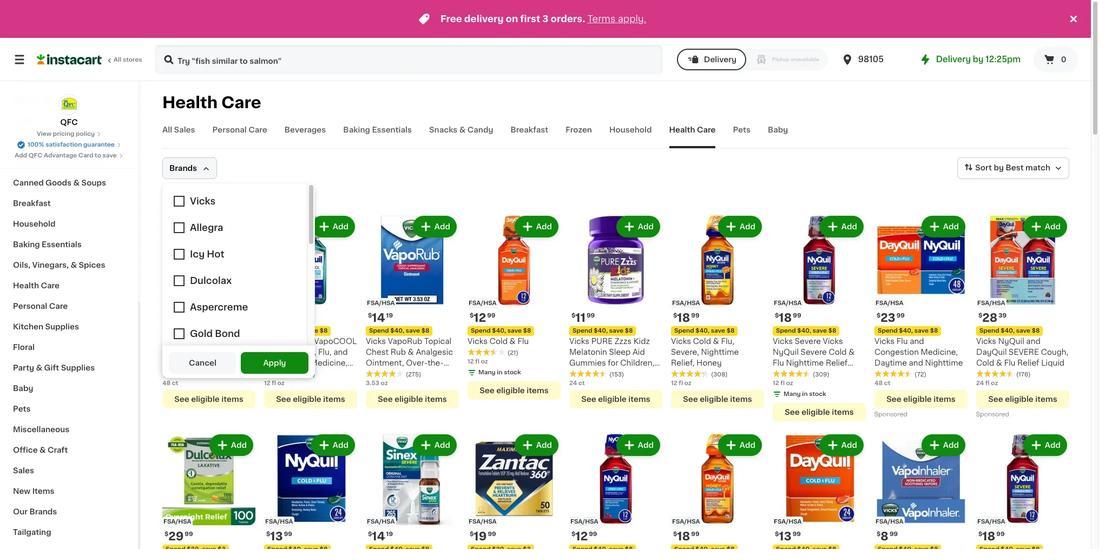 Task type: vqa. For each thing, say whether or not it's contained in the screenshot.
the 4 button
no



Task type: describe. For each thing, give the bounding box(es) containing it.
delivery
[[464, 15, 504, 23]]

in for 12
[[497, 370, 503, 376]]

all sales link
[[162, 125, 195, 148]]

48 for 19
[[162, 381, 171, 387]]

snacks
[[429, 126, 458, 134]]

0 horizontal spatial household link
[[6, 214, 132, 234]]

0 horizontal spatial pets
[[13, 406, 31, 413]]

kidz for 11
[[634, 338, 650, 345]]

soups
[[82, 179, 106, 187]]

miscellaneous
[[13, 426, 69, 434]]

medicine
[[399, 370, 434, 378]]

many in stock for 18
[[784, 391, 827, 397]]

hard beverages link
[[6, 70, 132, 90]]

oz for vicks nyquil and dayquil severe cough, cold & flu relief liquid
[[992, 381, 999, 387]]

(308)
[[711, 372, 728, 378]]

29
[[169, 531, 184, 542]]

1 $8 from the left
[[218, 328, 226, 334]]

delivery for delivery by 12:25pm
[[936, 55, 971, 63]]

severe,
[[671, 349, 699, 356]]

see eligible items down (21)
[[480, 387, 549, 395]]

eligible for see eligible items button underneath (21)
[[497, 387, 525, 395]]

7 spend from the left
[[776, 328, 796, 334]]

beer & cider link
[[6, 90, 132, 111]]

8 vicks from the left
[[823, 338, 843, 345]]

39
[[999, 313, 1007, 319]]

match
[[1026, 164, 1051, 172]]

flavor for 18
[[796, 370, 819, 378]]

policy
[[76, 131, 95, 137]]

qfc logo image
[[59, 94, 79, 115]]

2 horizontal spatial health
[[669, 126, 695, 134]]

pricing
[[53, 131, 74, 137]]

product group containing 29
[[162, 433, 256, 550]]

condiments
[[13, 159, 61, 166]]

7 spend $40, save $8 from the left
[[776, 328, 837, 334]]

8 spend from the left
[[878, 328, 898, 334]]

cold up (21)
[[490, 338, 508, 345]]

see eligible items down (275)
[[378, 396, 447, 403]]

(21)
[[508, 350, 519, 356]]

see for see eligible items button under (275)
[[378, 396, 393, 403]]

items for see eligible items button underneath (21)
[[527, 387, 549, 395]]

& inside vicks vaporub topical chest rub & analgesic ointment, over-the- counter medicine
[[408, 349, 414, 356]]

12 fl oz for vicks severe vicks nyquil severe cold & flu nighttime relief berry flavor liquid 12 oz
[[773, 381, 794, 387]]

stock for 18
[[810, 391, 827, 397]]

0 vertical spatial personal care
[[213, 126, 267, 134]]

topical
[[424, 338, 452, 345]]

0 vertical spatial personal
[[213, 126, 247, 134]]

0 vertical spatial pets link
[[733, 125, 751, 148]]

for for 99
[[201, 359, 212, 367]]

all sales
[[162, 126, 195, 134]]

product group containing 23
[[875, 214, 968, 421]]

1 vertical spatial baking essentials
[[13, 241, 82, 249]]

oz for vicks nyquil vapocool severe cold, flu, and congestion medicine, menthol flavor
[[278, 381, 285, 387]]

2 $8 from the left
[[320, 328, 328, 334]]

oz for vicks cold & flu, severe, nighttime relief, honey
[[685, 381, 692, 387]]

view pricing policy
[[37, 131, 95, 137]]

vicks pure zzzs kidz melatonin sleep aid gummies for children, berry flavor for 11
[[570, 338, 655, 378]]

office & craft
[[13, 447, 68, 454]]

1 14 from the top
[[372, 312, 385, 324]]

oz down counter
[[381, 381, 388, 387]]

add inside add qfc advantage card to save link
[[15, 153, 27, 159]]

relief,
[[671, 359, 695, 367]]

0 vertical spatial pets
[[733, 126, 751, 134]]

canned goods & soups
[[13, 179, 106, 187]]

2 spend from the left
[[267, 328, 287, 334]]

0 horizontal spatial health care
[[13, 282, 60, 290]]

severe inside vicks nyquil vapocool severe cold, flu, and congestion medicine, menthol flavor
[[264, 349, 295, 356]]

$40, for see eligible items button under 24 ct
[[594, 328, 608, 334]]

menthol
[[264, 370, 296, 378]]

fl for vicks cold & flu, severe, nighttime relief, honey
[[679, 381, 683, 387]]

service type group
[[677, 49, 828, 70]]

brands button
[[162, 158, 217, 179]]

$40, for see eligible items button underneath (21)
[[492, 328, 506, 334]]

condiments & sauces
[[13, 159, 100, 166]]

vicks severe vicks nyquil severe cold & flu nighttime relief berry flavor liquid 12 oz
[[773, 338, 864, 378]]

all for all sales
[[162, 126, 172, 134]]

3.53
[[366, 381, 379, 387]]

see eligible items button down (21)
[[468, 382, 561, 400]]

liquor link
[[6, 111, 132, 132]]

berry for 11
[[570, 370, 590, 378]]

apply
[[263, 359, 286, 367]]

flu, inside vicks nyquil vapocool severe cold, flu, and congestion medicine, menthol flavor
[[318, 349, 332, 356]]

brands inside brands dropdown button
[[169, 165, 197, 172]]

card
[[78, 153, 93, 159]]

4 spend $40, save $8 from the left
[[471, 328, 531, 334]]

0 horizontal spatial baby
[[13, 385, 33, 393]]

$40, for see eligible items button under cancel
[[187, 328, 201, 334]]

(72)
[[915, 372, 927, 378]]

analgesic
[[416, 349, 453, 356]]

cold inside vicks cold & flu, severe, nighttime relief, honey
[[693, 338, 711, 345]]

0 button
[[1034, 47, 1078, 73]]

see eligible items button down cancel
[[162, 390, 256, 409]]

hard
[[13, 76, 32, 84]]

0 vertical spatial baking essentials link
[[343, 125, 412, 148]]

1 horizontal spatial household
[[610, 126, 652, 134]]

apply button
[[241, 352, 309, 374]]

vicks flu and congestion medicine, daytime and nighttime
[[875, 338, 963, 367]]

1 spend $40, save $8 from the left
[[166, 328, 226, 334]]

many for 18
[[784, 391, 801, 397]]

100%
[[28, 142, 44, 148]]

snacks & candy
[[429, 126, 493, 134]]

$ inside $ 11 99
[[572, 313, 576, 319]]

100% satisfaction guarantee
[[28, 142, 115, 148]]

eligible for see eligible items button underneath (72) at the right of page
[[904, 396, 932, 403]]

see for see eligible items button under cancel
[[174, 396, 189, 403]]

0 horizontal spatial pets link
[[6, 399, 132, 420]]

goods for dry
[[29, 138, 55, 146]]

$ inside $ 19 99
[[470, 532, 474, 538]]

cancel
[[189, 359, 217, 367]]

0 vertical spatial breakfast
[[511, 126, 549, 134]]

1 horizontal spatial essentials
[[372, 126, 412, 134]]

office & craft link
[[6, 440, 132, 461]]

instacart logo image
[[37, 53, 102, 66]]

sort by
[[976, 164, 1004, 172]]

see eligible items down 24 ct
[[582, 396, 651, 403]]

2 vertical spatial health
[[13, 282, 39, 290]]

zzzs for 99
[[208, 338, 225, 345]]

1 vertical spatial severe
[[801, 349, 827, 356]]

1 horizontal spatial health care
[[162, 95, 261, 110]]

eligible for see eligible items button under (309)
[[802, 409, 830, 416]]

1 vertical spatial beverages
[[285, 126, 326, 134]]

1 horizontal spatial health
[[162, 95, 218, 110]]

0 horizontal spatial sales
[[13, 467, 34, 475]]

1 vertical spatial health care link
[[6, 276, 132, 296]]

floral
[[13, 344, 35, 351]]

1 13 from the left
[[270, 531, 283, 542]]

nyquil for severe
[[999, 338, 1025, 345]]

and inside vicks nyquil and dayquil severe cough, cold & flu relief liquid
[[1027, 338, 1041, 345]]

$40, for see eligible items button below (81)
[[289, 328, 303, 334]]

dry goods & pasta link
[[6, 132, 132, 152]]

sauces
[[71, 159, 100, 166]]

items for see eligible items button under cancel
[[222, 396, 243, 403]]

see eligible items down (72) at the right of page
[[887, 396, 956, 403]]

$ 28 39
[[979, 312, 1007, 324]]

vinegars,
[[32, 261, 69, 269]]

and inside vicks nyquil vapocool severe cold, flu, and congestion medicine, menthol flavor
[[334, 349, 348, 356]]

vicks inside vicks vaporub topical chest rub & analgesic ointment, over-the- counter medicine
[[366, 338, 386, 345]]

medicine, inside vicks nyquil vapocool severe cold, flu, and congestion medicine, menthol flavor
[[310, 359, 348, 367]]

1 vertical spatial supplies
[[61, 364, 95, 372]]

aid for 99
[[226, 349, 238, 356]]

see eligible items button down (308)
[[671, 390, 764, 409]]

severe inside vicks nyquil and dayquil severe cough, cold & flu relief liquid
[[1009, 349, 1040, 356]]

48 for $
[[875, 381, 883, 387]]

orders.
[[551, 15, 585, 23]]

vapocool
[[314, 338, 357, 345]]

$40, for see eligible items button below (308)
[[696, 328, 710, 334]]

$ 19 99
[[470, 531, 496, 542]]

48 ct for 19
[[162, 381, 178, 387]]

view pricing policy link
[[37, 130, 101, 139]]

1 vertical spatial breakfast link
[[6, 193, 132, 214]]

eligible for see eligible items button under (275)
[[395, 396, 423, 403]]

oils, vinegars, & spices
[[13, 261, 105, 269]]

4 spend from the left
[[471, 328, 491, 334]]

3 $8 from the left
[[422, 328, 430, 334]]

see eligible items button down "(176)"
[[977, 390, 1070, 409]]

0 vertical spatial sales
[[174, 126, 195, 134]]

eligible for see eligible items button below (81)
[[293, 396, 321, 403]]

oz for vicks cold & flu
[[481, 359, 488, 365]]

canned goods & soups link
[[6, 173, 132, 193]]

9 $8 from the left
[[1032, 328, 1040, 334]]

1 vicks from the left
[[162, 338, 183, 345]]

liquid inside vicks nyquil and dayquil severe cough, cold & flu relief liquid
[[1042, 359, 1065, 367]]

Search field
[[156, 45, 662, 74]]

items for see eligible items button below (81)
[[323, 396, 345, 403]]

48 ct for $
[[875, 381, 891, 387]]

new
[[13, 488, 30, 495]]

sleep for 99
[[202, 349, 224, 356]]

1 $ 13 99 from the left
[[266, 531, 292, 542]]

new items link
[[6, 481, 132, 502]]

0 vertical spatial supplies
[[45, 323, 79, 331]]

relief for 28
[[1018, 359, 1040, 367]]

nighttime inside vicks severe vicks nyquil severe cold & flu nighttime relief berry flavor liquid 12 oz
[[786, 359, 824, 367]]

condiments & sauces link
[[6, 152, 132, 173]]

items for see eligible items button under (275)
[[425, 396, 447, 403]]

daytime
[[875, 359, 907, 367]]

see for see eligible items button below "(176)"
[[989, 396, 1004, 403]]

1 horizontal spatial baby
[[768, 126, 788, 134]]

hard beverages
[[13, 76, 75, 84]]

product group containing 8
[[875, 433, 968, 550]]

1 vertical spatial $ 12 99
[[572, 531, 597, 542]]

0 horizontal spatial personal
[[13, 303, 47, 310]]

best match
[[1006, 164, 1051, 172]]

3
[[543, 15, 549, 23]]

99 inside the $ 23 99
[[897, 313, 905, 319]]

fl for vicks nyquil and dayquil severe cough, cold & flu relief liquid
[[986, 381, 990, 387]]

$ 11 99
[[572, 312, 595, 324]]

vicks nyquil and dayquil severe cough, cold & flu relief liquid
[[977, 338, 1069, 367]]

1 horizontal spatial personal care link
[[213, 125, 267, 148]]

0
[[1062, 56, 1067, 63]]

beverages link
[[285, 125, 326, 148]]

99 inside 19 99
[[183, 313, 191, 319]]

honey
[[697, 359, 722, 367]]

$40, for see eligible items button under (309)
[[798, 328, 812, 334]]

1 horizontal spatial household link
[[610, 125, 652, 148]]

congestion inside vicks nyquil vapocool severe cold, flu, and congestion medicine, menthol flavor
[[264, 359, 309, 367]]

7 vicks from the left
[[773, 338, 793, 345]]

(275)
[[406, 372, 421, 378]]

pasta
[[65, 138, 87, 146]]

1 vertical spatial baking
[[13, 241, 40, 249]]

99 inside $ 8 99
[[890, 532, 898, 538]]

$ inside $ 29 99
[[165, 532, 169, 538]]

see eligible items button down (309)
[[773, 403, 866, 422]]

apply.
[[618, 15, 646, 23]]

$ 8 99
[[877, 531, 898, 542]]

add qfc advantage card to save
[[15, 153, 117, 159]]

beverages inside hard beverages link
[[34, 76, 75, 84]]

liquor
[[13, 117, 38, 125]]

1 vertical spatial baby link
[[6, 378, 132, 399]]

0 vertical spatial baking
[[343, 126, 370, 134]]

0 horizontal spatial household
[[13, 220, 56, 228]]

sponsored badge image for 23
[[875, 412, 908, 418]]

satisfaction
[[46, 142, 82, 148]]

cold inside vicks severe vicks nyquil severe cold & flu nighttime relief berry flavor liquid 12 oz
[[829, 349, 847, 356]]

advantage
[[44, 153, 77, 159]]

sort
[[976, 164, 992, 172]]

vicks cold & flu, severe, nighttime relief, honey
[[671, 338, 739, 367]]

flavor inside vicks nyquil vapocool severe cold, flu, and congestion medicine, menthol flavor
[[298, 370, 320, 378]]

cough,
[[1041, 349, 1069, 356]]

spices
[[79, 261, 105, 269]]

98105
[[858, 55, 884, 63]]

office
[[13, 447, 38, 454]]

2 $ 14 19 from the top
[[368, 531, 393, 542]]

2 spend $40, save $8 from the left
[[267, 328, 328, 334]]

canned
[[13, 179, 44, 187]]

0 vertical spatial severe
[[795, 338, 821, 345]]

7 $8 from the left
[[829, 328, 837, 334]]

see eligible items button down (275)
[[366, 390, 459, 409]]

see for see eligible items button below (81)
[[276, 396, 291, 403]]

melatonin for 11
[[570, 349, 607, 356]]

items for see eligible items button under (309)
[[832, 409, 854, 416]]

see eligible items down "(176)"
[[989, 396, 1058, 403]]

ct for 11
[[579, 381, 585, 387]]

0 vertical spatial baking essentials
[[343, 126, 412, 134]]

beer
[[13, 97, 31, 104]]

8 spend $40, save $8 from the left
[[878, 328, 939, 334]]

aid for 11
[[633, 349, 645, 356]]

party
[[13, 364, 34, 372]]

9 spend $40, save $8 from the left
[[980, 328, 1040, 334]]

flu inside vicks nyquil and dayquil severe cough, cold & flu relief liquid
[[1005, 359, 1016, 367]]

$ inside $ 8 99
[[877, 532, 881, 538]]

items for see eligible items button under 24 ct
[[629, 396, 651, 403]]



Task type: locate. For each thing, give the bounding box(es) containing it.
baby
[[768, 126, 788, 134], [13, 385, 33, 393]]

personal care link
[[213, 125, 267, 148], [6, 296, 132, 317]]

floral link
[[6, 337, 132, 358]]

1 horizontal spatial sponsored badge image
[[977, 412, 1009, 418]]

terms
[[588, 15, 616, 23]]

0 vertical spatial stock
[[504, 370, 521, 376]]

6 $40, from the left
[[696, 328, 710, 334]]

oz inside vicks severe vicks nyquil severe cold & flu nighttime relief berry flavor liquid 12 oz
[[856, 370, 864, 378]]

eligible for see eligible items button under 24 ct
[[598, 396, 627, 403]]

all up brands dropdown button
[[162, 126, 172, 134]]

$40, for see eligible items button below "(176)"
[[1001, 328, 1015, 334]]

(81)
[[304, 372, 315, 378]]

vicks inside vicks nyquil vapocool severe cold, flu, and congestion medicine, menthol flavor
[[264, 338, 284, 345]]

fl for vicks cold & flu
[[476, 359, 480, 365]]

medicine, up (72) at the right of page
[[921, 349, 958, 356]]

1 vertical spatial congestion
[[264, 359, 309, 367]]

by
[[973, 55, 984, 63], [994, 164, 1004, 172]]

relief up "(176)"
[[1018, 359, 1040, 367]]

see for see eligible items button below (308)
[[683, 396, 698, 403]]

0 horizontal spatial breakfast
[[13, 200, 51, 207]]

$40, for see eligible items button underneath (72) at the right of page
[[899, 328, 913, 334]]

2 horizontal spatial ct
[[885, 381, 891, 387]]

0 horizontal spatial ct
[[172, 381, 178, 387]]

2 severe from the left
[[1009, 349, 1040, 356]]

10 vicks from the left
[[977, 338, 997, 345]]

1 horizontal spatial zzzs
[[615, 338, 632, 345]]

kidz
[[227, 338, 243, 345], [634, 338, 650, 345]]

9 spend from the left
[[980, 328, 1000, 334]]

1 horizontal spatial liquid
[[1042, 359, 1065, 367]]

delivery inside button
[[704, 56, 737, 63]]

medicine,
[[921, 349, 958, 356], [310, 359, 348, 367]]

1 horizontal spatial delivery
[[936, 55, 971, 63]]

view
[[37, 131, 51, 137]]

12 inside vicks severe vicks nyquil severe cold & flu nighttime relief berry flavor liquid 12 oz
[[846, 370, 854, 378]]

sleep inside product group
[[609, 349, 631, 356]]

4 $40, from the left
[[492, 328, 506, 334]]

limited time offer region
[[0, 0, 1068, 38]]

0 horizontal spatial stock
[[504, 370, 521, 376]]

★★★★★
[[468, 349, 506, 356], [468, 349, 506, 356], [162, 370, 200, 378], [162, 370, 200, 378], [264, 370, 302, 378], [264, 370, 302, 378], [366, 370, 404, 378], [366, 370, 404, 378], [570, 370, 607, 378], [570, 370, 607, 378], [671, 370, 709, 378], [671, 370, 709, 378], [773, 370, 811, 378], [773, 370, 811, 378], [875, 370, 913, 378], [875, 370, 913, 378], [977, 370, 1015, 378], [977, 370, 1015, 378]]

sleep
[[202, 349, 224, 356], [609, 349, 631, 356]]

breakfast link left the frozen link
[[511, 125, 549, 148]]

brands down "items"
[[29, 508, 57, 516]]

0 vertical spatial beverages
[[34, 76, 75, 84]]

1 melatonin from the left
[[162, 349, 200, 356]]

craft
[[48, 447, 68, 454]]

98105 button
[[841, 44, 906, 75]]

1 sponsored badge image from the left
[[875, 412, 908, 418]]

1 vertical spatial health
[[669, 126, 695, 134]]

vicks inside vicks cold & flu, severe, nighttime relief, honey
[[671, 338, 691, 345]]

1 zzzs from the left
[[208, 338, 225, 345]]

fsa/hsa
[[367, 300, 395, 306], [469, 300, 497, 306], [672, 300, 700, 306], [774, 300, 802, 306], [876, 300, 904, 306], [978, 300, 1006, 306], [164, 519, 191, 525], [265, 519, 293, 525], [367, 519, 395, 525], [469, 519, 497, 525], [571, 519, 599, 525], [672, 519, 700, 525], [774, 519, 802, 525], [876, 519, 904, 525], [978, 519, 1006, 525]]

congestion up menthol
[[264, 359, 309, 367]]

melatonin inside product group
[[570, 349, 607, 356]]

spend $40, save $8 down the $ 23 99 on the right
[[878, 328, 939, 334]]

1 for from the left
[[201, 359, 212, 367]]

1 horizontal spatial vicks pure zzzs kidz melatonin sleep aid gummies for children, berry flavor
[[570, 338, 655, 378]]

dry goods & pasta
[[13, 138, 87, 146]]

2 sponsored badge image from the left
[[977, 412, 1009, 418]]

None search field
[[155, 44, 663, 75]]

0 horizontal spatial by
[[973, 55, 984, 63]]

2 (153) from the left
[[610, 372, 624, 378]]

vicks pure zzzs kidz melatonin sleep aid gummies for children, berry flavor
[[162, 338, 248, 378], [570, 338, 655, 378]]

2 melatonin from the left
[[570, 349, 607, 356]]

0 horizontal spatial sponsored badge image
[[875, 412, 908, 418]]

99
[[183, 313, 191, 319], [487, 313, 496, 319], [587, 313, 595, 319], [692, 313, 700, 319], [793, 313, 802, 319], [897, 313, 905, 319], [185, 532, 193, 538], [284, 532, 292, 538], [488, 532, 496, 538], [589, 532, 597, 538], [692, 532, 700, 538], [793, 532, 801, 538], [890, 532, 898, 538], [997, 532, 1005, 538]]

spend $40, save $8 down $18.99 "element"
[[267, 328, 328, 334]]

2 vertical spatial health care
[[13, 282, 60, 290]]

sales down the office
[[13, 467, 34, 475]]

berry for 18
[[773, 370, 794, 378]]

6 spend from the left
[[675, 328, 694, 334]]

zzzs
[[208, 338, 225, 345], [615, 338, 632, 345]]

0 horizontal spatial liquid
[[821, 370, 844, 378]]

0 horizontal spatial relief
[[826, 359, 848, 367]]

vicks pure zzzs kidz melatonin sleep aid gummies for children, berry flavor for 99
[[162, 338, 248, 378]]

household link up oils, vinegars, & spices link
[[6, 214, 132, 234]]

2 for from the left
[[608, 359, 619, 367]]

see
[[480, 387, 495, 395], [174, 396, 189, 403], [276, 396, 291, 403], [378, 396, 393, 403], [582, 396, 597, 403], [683, 396, 698, 403], [887, 396, 902, 403], [989, 396, 1004, 403], [785, 409, 800, 416]]

1 horizontal spatial $ 12 99
[[572, 531, 597, 542]]

in for 18
[[803, 391, 808, 397]]

vicks pure zzzs kidz melatonin sleep aid gummies for children, berry flavor down 19 99
[[162, 338, 248, 378]]

1 horizontal spatial severe
[[1009, 349, 1040, 356]]

see for see eligible items button underneath (21)
[[480, 387, 495, 395]]

vicks cold & flu
[[468, 338, 529, 345]]

flavor for 99
[[185, 370, 208, 378]]

0 horizontal spatial aid
[[226, 349, 238, 356]]

nyquil for cold,
[[286, 338, 312, 345]]

1 $ 14 19 from the top
[[368, 312, 393, 324]]

fl down vicks severe vicks nyquil severe cold & flu nighttime relief berry flavor liquid 12 oz
[[781, 381, 785, 387]]

1 (153) from the left
[[202, 372, 217, 378]]

1 horizontal spatial berry
[[570, 370, 590, 378]]

aid left severe,
[[633, 349, 645, 356]]

supplies
[[45, 323, 79, 331], [61, 364, 95, 372]]

0 vertical spatial all
[[114, 57, 121, 63]]

1 horizontal spatial 48
[[875, 381, 883, 387]]

dry
[[13, 138, 27, 146]]

pure for 11
[[592, 338, 613, 345]]

1 vertical spatial brands
[[29, 508, 57, 516]]

$40, down $ 11 99
[[594, 328, 608, 334]]

1 horizontal spatial kidz
[[634, 338, 650, 345]]

2 flavor from the left
[[298, 370, 320, 378]]

1 24 from the left
[[570, 381, 577, 387]]

oz for vicks severe vicks nyquil severe cold & flu nighttime relief berry flavor liquid 12 oz
[[786, 381, 794, 387]]

$40, down 39
[[1001, 328, 1015, 334]]

18
[[677, 312, 690, 324], [779, 312, 792, 324], [677, 531, 690, 542], [983, 531, 996, 542]]

nyquil inside vicks severe vicks nyquil severe cold & flu nighttime relief berry flavor liquid 12 oz
[[773, 349, 799, 356]]

delivery for delivery
[[704, 56, 737, 63]]

Best match Sort by field
[[958, 158, 1070, 179]]

see eligible items down (309)
[[785, 409, 854, 416]]

save
[[103, 153, 117, 159], [202, 328, 217, 334], [304, 328, 318, 334], [406, 328, 420, 334], [508, 328, 522, 334], [609, 328, 624, 334], [711, 328, 725, 334], [813, 328, 827, 334], [915, 328, 929, 334], [1017, 328, 1031, 334]]

miscellaneous link
[[6, 420, 132, 440]]

0 horizontal spatial many
[[479, 370, 496, 376]]

cold
[[490, 338, 508, 345], [693, 338, 711, 345], [829, 349, 847, 356], [977, 359, 995, 367]]

oils,
[[13, 261, 30, 269]]

frozen
[[566, 126, 592, 134]]

spend up vicks cold & flu
[[471, 328, 491, 334]]

goods for canned
[[46, 179, 72, 187]]

0 vertical spatial in
[[497, 370, 503, 376]]

4 $8 from the left
[[523, 328, 531, 334]]

2 48 ct from the left
[[875, 381, 891, 387]]

spend down 28
[[980, 328, 1000, 334]]

$18.99 element
[[264, 311, 357, 325]]

0 horizontal spatial flu,
[[318, 349, 332, 356]]

0 vertical spatial household link
[[610, 125, 652, 148]]

3.53 oz
[[366, 381, 388, 387]]

2 13 from the left
[[779, 531, 792, 542]]

12 fl oz for vicks nyquil vapocool severe cold, flu, and congestion medicine, menthol flavor
[[264, 381, 285, 387]]

spend $40, save $8 down 19 99
[[166, 328, 226, 334]]

fl down menthol
[[272, 381, 276, 387]]

0 horizontal spatial congestion
[[264, 359, 309, 367]]

by inside field
[[994, 164, 1004, 172]]

aid left apply button at bottom
[[226, 349, 238, 356]]

2 24 from the left
[[977, 381, 984, 387]]

sleep for 11
[[609, 349, 631, 356]]

sponsored badge image for 28
[[977, 412, 1009, 418]]

24 for 28
[[977, 381, 984, 387]]

2 vicks pure zzzs kidz melatonin sleep aid gummies for children, berry flavor from the left
[[570, 338, 655, 378]]

over-
[[406, 359, 428, 367]]

0 vertical spatial by
[[973, 55, 984, 63]]

spend $40, save $8 up vaporub
[[369, 328, 430, 334]]

ct for 23
[[885, 381, 891, 387]]

12:25pm
[[986, 55, 1021, 63]]

nighttime up (72) at the right of page
[[926, 359, 963, 367]]

tailgating
[[13, 529, 51, 537]]

14
[[372, 312, 385, 324], [372, 531, 385, 542]]

1 ct from the left
[[172, 381, 178, 387]]

$40, for see eligible items button under (275)
[[391, 328, 404, 334]]

48 ct inside product group
[[875, 381, 891, 387]]

melatonin for 99
[[162, 349, 200, 356]]

fl for vicks severe vicks nyquil severe cold & flu nighttime relief berry flavor liquid 12 oz
[[781, 381, 785, 387]]

0 horizontal spatial all
[[114, 57, 121, 63]]

8 $8 from the left
[[931, 328, 939, 334]]

see eligible items
[[480, 387, 549, 395], [174, 396, 243, 403], [276, 396, 345, 403], [378, 396, 447, 403], [582, 396, 651, 403], [683, 396, 752, 403], [887, 396, 956, 403], [989, 396, 1058, 403], [785, 409, 854, 416]]

12 inside product group
[[264, 381, 271, 387]]

19
[[169, 312, 182, 324], [386, 313, 393, 319], [474, 531, 487, 542], [386, 532, 393, 538]]

2 horizontal spatial nyquil
[[999, 338, 1025, 345]]

kitchen supplies link
[[6, 317, 132, 337]]

pure
[[184, 338, 206, 345], [592, 338, 613, 345]]

1 horizontal spatial flu,
[[721, 338, 735, 345]]

nighttime inside vicks flu and congestion medicine, daytime and nighttime
[[926, 359, 963, 367]]

severe up "(176)"
[[1009, 349, 1040, 356]]

1 aid from the left
[[226, 349, 238, 356]]

many in stock down (21)
[[479, 370, 521, 376]]

0 horizontal spatial (153)
[[202, 372, 217, 378]]

3 berry from the left
[[773, 370, 794, 378]]

many in stock down (309)
[[784, 391, 827, 397]]

vicks nyquil vapocool severe cold, flu, and congestion medicine, menthol flavor
[[264, 338, 357, 378]]

& inside vicks severe vicks nyquil severe cold & flu nighttime relief berry flavor liquid 12 oz
[[849, 349, 855, 356]]

gummies up 24 ct
[[570, 359, 606, 367]]

0 horizontal spatial baking essentials link
[[6, 234, 132, 255]]

items for see eligible items button below (308)
[[730, 396, 752, 403]]

1 vertical spatial baby
[[13, 385, 33, 393]]

0 horizontal spatial baking
[[13, 241, 40, 249]]

0 vertical spatial baby link
[[768, 125, 788, 148]]

1 horizontal spatial gummies
[[570, 359, 606, 367]]

add button
[[312, 217, 354, 237], [414, 217, 456, 237], [516, 217, 558, 237], [618, 217, 659, 237], [719, 217, 761, 237], [821, 217, 863, 237], [923, 217, 965, 237], [1025, 217, 1067, 237], [210, 436, 252, 455], [312, 436, 354, 455], [414, 436, 456, 455], [516, 436, 558, 455], [618, 436, 659, 455], [719, 436, 761, 455], [821, 436, 863, 455], [923, 436, 965, 455], [1025, 436, 1067, 455]]

(153) for 99
[[202, 372, 217, 378]]

2 children, from the left
[[621, 359, 655, 367]]

qfc up view pricing policy link
[[60, 119, 78, 126]]

children, left apply on the bottom left of the page
[[214, 359, 248, 367]]

1 horizontal spatial baby link
[[768, 125, 788, 148]]

spend up apply button at bottom
[[267, 328, 287, 334]]

best
[[1006, 164, 1024, 172]]

berry inside product group
[[570, 370, 590, 378]]

see eligible items button down (72) at the right of page
[[875, 390, 968, 409]]

relief inside vicks nyquil and dayquil severe cough, cold & flu relief liquid
[[1018, 359, 1040, 367]]

by for sort
[[994, 164, 1004, 172]]

ct
[[172, 381, 178, 387], [579, 381, 585, 387], [885, 381, 891, 387]]

0 horizontal spatial 13
[[270, 531, 283, 542]]

nyquil inside vicks nyquil and dayquil severe cough, cold & flu relief liquid
[[999, 338, 1025, 345]]

0 horizontal spatial 24
[[570, 381, 577, 387]]

to
[[95, 153, 101, 159]]

cider
[[41, 97, 63, 104]]

0 horizontal spatial $ 12 99
[[470, 312, 496, 324]]

0 vertical spatial flu,
[[721, 338, 735, 345]]

2 $40, from the left
[[289, 328, 303, 334]]

flu, inside vicks cold & flu, severe, nighttime relief, honey
[[721, 338, 735, 345]]

$ inside the $ 23 99
[[877, 313, 881, 319]]

many in stock for 12
[[479, 370, 521, 376]]

in
[[497, 370, 503, 376], [803, 391, 808, 397]]

48 ct down daytime
[[875, 381, 891, 387]]

congestion up daytime
[[875, 349, 919, 356]]

1 relief from the left
[[826, 359, 848, 367]]

liquid inside vicks severe vicks nyquil severe cold & flu nighttime relief berry flavor liquid 12 oz
[[821, 370, 844, 378]]

1 berry from the left
[[162, 370, 183, 378]]

1 vertical spatial personal care
[[13, 303, 68, 310]]

(176)
[[1017, 372, 1031, 378]]

$40, up vicks cold & flu, severe, nighttime relief, honey
[[696, 328, 710, 334]]

zzzs for 11
[[615, 338, 632, 345]]

flavor
[[185, 370, 208, 378], [298, 370, 320, 378], [592, 370, 615, 378], [796, 370, 819, 378]]

essentials
[[372, 126, 412, 134], [42, 241, 82, 249]]

2 pure from the left
[[592, 338, 613, 345]]

flu, up honey
[[721, 338, 735, 345]]

gummies for 99
[[162, 359, 199, 367]]

19 99
[[169, 312, 191, 324]]

berry inside vicks severe vicks nyquil severe cold & flu nighttime relief berry flavor liquid 12 oz
[[773, 370, 794, 378]]

breakfast right candy
[[511, 126, 549, 134]]

1 48 from the left
[[162, 381, 171, 387]]

0 horizontal spatial for
[[201, 359, 212, 367]]

pure for 99
[[184, 338, 206, 345]]

$40, down 19 99
[[187, 328, 201, 334]]

1 vicks pure zzzs kidz melatonin sleep aid gummies for children, berry flavor from the left
[[162, 338, 248, 378]]

dayquil
[[977, 349, 1007, 356]]

qfc inside add qfc advantage card to save link
[[29, 153, 42, 159]]

baking essentials link
[[343, 125, 412, 148], [6, 234, 132, 255]]

goods down condiments & sauces
[[46, 179, 72, 187]]

oz down vicks cold & flu
[[481, 359, 488, 365]]

0 horizontal spatial health
[[13, 282, 39, 290]]

7 $40, from the left
[[798, 328, 812, 334]]

2 vicks from the left
[[264, 338, 284, 345]]

eligible for see eligible items button below "(176)"
[[1005, 396, 1034, 403]]

stock for 12
[[504, 370, 521, 376]]

2 $ 13 99 from the left
[[775, 531, 801, 542]]

oz right (309)
[[856, 370, 864, 378]]

2 ct from the left
[[579, 381, 585, 387]]

1 horizontal spatial personal
[[213, 126, 247, 134]]

1 $40, from the left
[[187, 328, 201, 334]]

99 inside $ 11 99
[[587, 313, 595, 319]]

13
[[270, 531, 283, 542], [779, 531, 792, 542]]

see for see eligible items button under (309)
[[785, 409, 800, 416]]

99 inside $ 19 99
[[488, 532, 496, 538]]

by left '12:25pm'
[[973, 55, 984, 63]]

$ 12 99
[[470, 312, 496, 324], [572, 531, 597, 542]]

see eligible items down cancel
[[174, 396, 243, 403]]

the-
[[428, 359, 444, 367]]

add qfc advantage card to save link
[[15, 152, 123, 160]]

0 horizontal spatial gummies
[[162, 359, 199, 367]]

1 horizontal spatial nighttime
[[786, 359, 824, 367]]

items
[[32, 488, 54, 495]]

0 horizontal spatial zzzs
[[208, 338, 225, 345]]

$ inside $ 28 39
[[979, 313, 983, 319]]

0 horizontal spatial personal care
[[13, 303, 68, 310]]

vicks pure zzzs kidz melatonin sleep aid gummies for children, berry flavor up 24 ct
[[570, 338, 655, 378]]

1 vertical spatial 14
[[372, 531, 385, 542]]

spend up vicks severe vicks nyquil severe cold & flu nighttime relief berry flavor liquid 12 oz
[[776, 328, 796, 334]]

sponsored badge image down daytime
[[875, 412, 908, 418]]

0 vertical spatial health care link
[[669, 125, 716, 148]]

see for see eligible items button underneath (72) at the right of page
[[887, 396, 902, 403]]

new items
[[13, 488, 54, 495]]

2 zzzs from the left
[[615, 338, 632, 345]]

product group containing add
[[264, 214, 357, 409]]

all inside 'all stores' link
[[114, 57, 121, 63]]

see eligible items button down (81)
[[264, 390, 357, 409]]

2 berry from the left
[[570, 370, 590, 378]]

12 fl oz down menthol
[[264, 381, 285, 387]]

6 $8 from the left
[[727, 328, 735, 334]]

qfc link
[[59, 94, 79, 128]]

baking
[[343, 126, 370, 134], [13, 241, 40, 249]]

2 48 from the left
[[875, 381, 883, 387]]

nighttime up (309)
[[786, 359, 824, 367]]

breakfast link down canned goods & soups
[[6, 193, 132, 214]]

melatonin up 24 ct
[[570, 349, 607, 356]]

0 vertical spatial health
[[162, 95, 218, 110]]

in down vicks severe vicks nyquil severe cold & flu nighttime relief berry flavor liquid 12 oz
[[803, 391, 808, 397]]

personal up the kitchen
[[13, 303, 47, 310]]

9 $40, from the left
[[1001, 328, 1015, 334]]

1 horizontal spatial $ 13 99
[[775, 531, 801, 542]]

breakfast down canned
[[13, 200, 51, 207]]

3 ct from the left
[[885, 381, 891, 387]]

congestion inside vicks flu and congestion medicine, daytime and nighttime
[[875, 349, 919, 356]]

items for see eligible items button underneath (72) at the right of page
[[934, 396, 956, 403]]

all
[[114, 57, 121, 63], [162, 126, 172, 134]]

stores
[[123, 57, 142, 63]]

1 horizontal spatial brands
[[169, 165, 197, 172]]

28
[[983, 312, 998, 324]]

all inside all sales link
[[162, 126, 172, 134]]

1 horizontal spatial breakfast link
[[511, 125, 549, 148]]

1 gummies from the left
[[162, 359, 199, 367]]

supplies down floral link
[[61, 364, 95, 372]]

3 vicks from the left
[[366, 338, 386, 345]]

1 horizontal spatial many in stock
[[784, 391, 827, 397]]

medicine, up (81)
[[310, 359, 348, 367]]

melatonin
[[162, 349, 200, 356], [570, 349, 607, 356]]

oz down vicks severe vicks nyquil severe cold & flu nighttime relief berry flavor liquid 12 oz
[[786, 381, 794, 387]]

2 kidz from the left
[[634, 338, 650, 345]]

12 fl oz
[[468, 359, 488, 365], [264, 381, 285, 387], [671, 381, 692, 387], [773, 381, 794, 387]]

48 down daytime
[[875, 381, 883, 387]]

5 spend from the left
[[573, 328, 593, 334]]

essentials up oils, vinegars, & spices
[[42, 241, 82, 249]]

brands inside our brands link
[[29, 508, 57, 516]]

5 vicks from the left
[[570, 338, 590, 345]]

oz
[[481, 359, 488, 365], [856, 370, 864, 378], [278, 381, 285, 387], [381, 381, 388, 387], [685, 381, 692, 387], [786, 381, 794, 387], [992, 381, 999, 387]]

(153) for 11
[[610, 372, 624, 378]]

1 vertical spatial essentials
[[42, 241, 82, 249]]

$40, down $18.99 "element"
[[289, 328, 303, 334]]

in down vicks cold & flu
[[497, 370, 503, 376]]

0 vertical spatial $ 12 99
[[470, 312, 496, 324]]

pure down $ 11 99
[[592, 338, 613, 345]]

1 horizontal spatial baking essentials
[[343, 126, 412, 134]]

2 14 from the top
[[372, 531, 385, 542]]

fl down relief,
[[679, 381, 683, 387]]

0 vertical spatial personal care link
[[213, 125, 267, 148]]

2 horizontal spatial health care
[[669, 126, 716, 134]]

children, for 11
[[621, 359, 655, 367]]

48 ct
[[162, 381, 178, 387], [875, 381, 891, 387]]

chest
[[366, 349, 389, 356]]

12 fl oz inside product group
[[264, 381, 285, 387]]

0 vertical spatial household
[[610, 126, 652, 134]]

vicks inside vicks nyquil and dayquil severe cough, cold & flu relief liquid
[[977, 338, 997, 345]]

1 kidz from the left
[[227, 338, 243, 345]]

& inside vicks nyquil and dayquil severe cough, cold & flu relief liquid
[[997, 359, 1003, 367]]

99 inside $ 29 99
[[185, 532, 193, 538]]

personal right all sales
[[213, 126, 247, 134]]

5 spend $40, save $8 from the left
[[573, 328, 633, 334]]

1 vertical spatial in
[[803, 391, 808, 397]]

1 vertical spatial pets
[[13, 406, 31, 413]]

0 horizontal spatial 48 ct
[[162, 381, 178, 387]]

5 $8 from the left
[[625, 328, 633, 334]]

1 horizontal spatial health care link
[[669, 125, 716, 148]]

9 vicks from the left
[[875, 338, 895, 345]]

3 spend from the left
[[369, 328, 389, 334]]

1 48 ct from the left
[[162, 381, 178, 387]]

all for all stores
[[114, 57, 121, 63]]

nighttime inside vicks cold & flu, severe, nighttime relief, honey
[[701, 349, 739, 356]]

1 severe from the left
[[264, 349, 295, 356]]

eligible for see eligible items button below (308)
[[700, 396, 729, 403]]

12 fl oz for vicks cold & flu
[[468, 359, 488, 365]]

flavor inside vicks severe vicks nyquil severe cold & flu nighttime relief berry flavor liquid 12 oz
[[796, 370, 819, 378]]

1 horizontal spatial stock
[[810, 391, 827, 397]]

many down vicks severe vicks nyquil severe cold & flu nighttime relief berry flavor liquid 12 oz
[[784, 391, 801, 397]]

0 horizontal spatial baking essentials
[[13, 241, 82, 249]]

0 horizontal spatial nyquil
[[286, 338, 312, 345]]

cold inside vicks nyquil and dayquil severe cough, cold & flu relief liquid
[[977, 359, 995, 367]]

ct for 99
[[172, 381, 178, 387]]

see eligible items down (81)
[[276, 396, 345, 403]]

gummies for 11
[[570, 359, 606, 367]]

6 vicks from the left
[[671, 338, 691, 345]]

product group
[[162, 214, 256, 409], [264, 214, 357, 409], [366, 214, 459, 409], [468, 214, 561, 400], [570, 214, 663, 409], [671, 214, 764, 409], [773, 214, 866, 422], [875, 214, 968, 421], [977, 214, 1070, 421], [162, 433, 256, 550], [264, 433, 357, 550], [366, 433, 459, 550], [468, 433, 561, 550], [570, 433, 663, 550], [671, 433, 764, 550], [773, 433, 866, 550], [875, 433, 968, 550], [977, 433, 1070, 550]]

1 vertical spatial health care
[[669, 126, 716, 134]]

oz down menthol
[[278, 381, 285, 387]]

all stores link
[[37, 44, 143, 75]]

add
[[15, 153, 27, 159], [333, 223, 349, 231], [435, 223, 450, 231], [536, 223, 552, 231], [638, 223, 654, 231], [740, 223, 756, 231], [842, 223, 858, 231], [944, 223, 959, 231], [1045, 223, 1061, 231], [231, 442, 247, 449], [333, 442, 349, 449], [435, 442, 450, 449], [536, 442, 552, 449], [638, 442, 654, 449], [740, 442, 756, 449], [842, 442, 858, 449], [944, 442, 959, 449], [1045, 442, 1061, 449]]

items for see eligible items button below "(176)"
[[1036, 396, 1058, 403]]

fl down dayquil
[[986, 381, 990, 387]]

oz down relief,
[[685, 381, 692, 387]]

23
[[881, 312, 896, 324]]

berry for 99
[[162, 370, 183, 378]]

severe up apply on the bottom left of the page
[[264, 349, 295, 356]]

1 horizontal spatial congestion
[[875, 349, 919, 356]]

3 spend $40, save $8 from the left
[[369, 328, 430, 334]]

4 vicks from the left
[[468, 338, 488, 345]]

eligible for see eligible items button under cancel
[[191, 396, 220, 403]]

see eligible items down (308)
[[683, 396, 752, 403]]

3 flavor from the left
[[592, 370, 615, 378]]

$
[[368, 313, 372, 319], [470, 313, 474, 319], [572, 313, 576, 319], [674, 313, 677, 319], [775, 313, 779, 319], [877, 313, 881, 319], [979, 313, 983, 319], [165, 532, 169, 538], [266, 532, 270, 538], [368, 532, 372, 538], [470, 532, 474, 538], [572, 532, 576, 538], [674, 532, 677, 538], [775, 532, 779, 538], [877, 532, 881, 538], [979, 532, 983, 538]]

by for delivery
[[973, 55, 984, 63]]

& inside vicks cold & flu, severe, nighttime relief, honey
[[713, 338, 719, 345]]

vicks inside vicks flu and congestion medicine, daytime and nighttime
[[875, 338, 895, 345]]

product group containing 11
[[570, 214, 663, 409]]

pets link
[[733, 125, 751, 148], [6, 399, 132, 420]]

1 sleep from the left
[[202, 349, 224, 356]]

qfc inside qfc link
[[60, 119, 78, 126]]

sales up brands dropdown button
[[174, 126, 195, 134]]

0 vertical spatial congestion
[[875, 349, 919, 356]]

0 vertical spatial health care
[[162, 95, 261, 110]]

2 relief from the left
[[1018, 359, 1040, 367]]

24 for 11
[[570, 381, 577, 387]]

spend
[[166, 328, 186, 334], [267, 328, 287, 334], [369, 328, 389, 334], [471, 328, 491, 334], [573, 328, 593, 334], [675, 328, 694, 334], [776, 328, 796, 334], [878, 328, 898, 334], [980, 328, 1000, 334]]

1 flavor from the left
[[185, 370, 208, 378]]

1 vertical spatial personal care link
[[6, 296, 132, 317]]

spend $40, save $8
[[166, 328, 226, 334], [267, 328, 328, 334], [369, 328, 430, 334], [471, 328, 531, 334], [573, 328, 633, 334], [675, 328, 735, 334], [776, 328, 837, 334], [878, 328, 939, 334], [980, 328, 1040, 334]]

100% satisfaction guarantee button
[[17, 139, 121, 149]]

8 $40, from the left
[[899, 328, 913, 334]]

5 $40, from the left
[[594, 328, 608, 334]]

0 horizontal spatial berry
[[162, 370, 183, 378]]

flu inside vicks flu and congestion medicine, daytime and nighttime
[[897, 338, 908, 345]]

kidz for 99
[[227, 338, 243, 345]]

goods down view
[[29, 138, 55, 146]]

brands down all sales link
[[169, 165, 197, 172]]

spend $40, save $8 up vicks severe vicks nyquil severe cold & flu nighttime relief berry flavor liquid 12 oz
[[776, 328, 837, 334]]

berry
[[162, 370, 183, 378], [570, 370, 590, 378], [773, 370, 794, 378]]

terms apply. link
[[588, 15, 646, 23]]

1 horizontal spatial pets link
[[733, 125, 751, 148]]

cold up (309)
[[829, 349, 847, 356]]

eligible
[[497, 387, 525, 395], [191, 396, 220, 403], [293, 396, 321, 403], [395, 396, 423, 403], [598, 396, 627, 403], [700, 396, 729, 403], [904, 396, 932, 403], [1005, 396, 1034, 403], [802, 409, 830, 416]]

product group containing 28
[[977, 214, 1070, 421]]

stock down (309)
[[810, 391, 827, 397]]

for inside product group
[[608, 359, 619, 367]]

flavor for 11
[[592, 370, 615, 378]]

many in stock
[[479, 370, 521, 376], [784, 391, 827, 397]]

relief up (309)
[[826, 359, 848, 367]]

household right frozen
[[610, 126, 652, 134]]

children, for 99
[[214, 359, 248, 367]]

1 pure from the left
[[184, 338, 206, 345]]

see eligible items button down 24 ct
[[570, 390, 663, 409]]

spend $40, save $8 down 39
[[980, 328, 1040, 334]]

vicks vaporub topical chest rub & analgesic ointment, over-the- counter medicine
[[366, 338, 453, 378]]

supplies up floral link
[[45, 323, 79, 331]]

spend up severe,
[[675, 328, 694, 334]]

baking up oils,
[[13, 241, 40, 249]]

our brands link
[[6, 502, 132, 522]]

3 $40, from the left
[[391, 328, 404, 334]]

(309)
[[813, 372, 830, 378]]

relief for 18
[[826, 359, 848, 367]]

2 sleep from the left
[[609, 349, 631, 356]]

spend down 23
[[878, 328, 898, 334]]

fl down vicks cold & flu
[[476, 359, 480, 365]]

6 spend $40, save $8 from the left
[[675, 328, 735, 334]]

spend down $ 11 99
[[573, 328, 593, 334]]

1 vertical spatial pets link
[[6, 399, 132, 420]]

2 aid from the left
[[633, 349, 645, 356]]

sponsored badge image
[[875, 412, 908, 418], [977, 412, 1009, 418]]

spend $40, save $8 up vicks cold & flu, severe, nighttime relief, honey
[[675, 328, 735, 334]]

2 gummies from the left
[[570, 359, 606, 367]]

first
[[520, 15, 541, 23]]

household link
[[610, 125, 652, 148], [6, 214, 132, 234]]

oz down dayquil
[[992, 381, 999, 387]]

household link right the frozen link
[[610, 125, 652, 148]]

spend down 19 99
[[166, 328, 186, 334]]

relief inside vicks severe vicks nyquil severe cold & flu nighttime relief berry flavor liquid 12 oz
[[826, 359, 848, 367]]

many for 12
[[479, 370, 496, 376]]

2 horizontal spatial berry
[[773, 370, 794, 378]]

flu inside vicks severe vicks nyquil severe cold & flu nighttime relief berry flavor liquid 12 oz
[[773, 359, 784, 367]]

fl for vicks nyquil vapocool severe cold, flu, and congestion medicine, menthol flavor
[[272, 381, 276, 387]]

guarantee
[[83, 142, 115, 148]]

nyquil inside vicks nyquil vapocool severe cold, flu, and congestion medicine, menthol flavor
[[286, 338, 312, 345]]

see for see eligible items button under 24 ct
[[582, 396, 597, 403]]

severe
[[795, 338, 821, 345], [801, 349, 827, 356]]

4 flavor from the left
[[796, 370, 819, 378]]

1 children, from the left
[[214, 359, 248, 367]]

12 fl oz for vicks cold & flu, severe, nighttime relief, honey
[[671, 381, 692, 387]]

medicine, inside vicks flu and congestion medicine, daytime and nighttime
[[921, 349, 958, 356]]

for for 11
[[608, 359, 619, 367]]

1 spend from the left
[[166, 328, 186, 334]]

flu, down vapocool
[[318, 349, 332, 356]]



